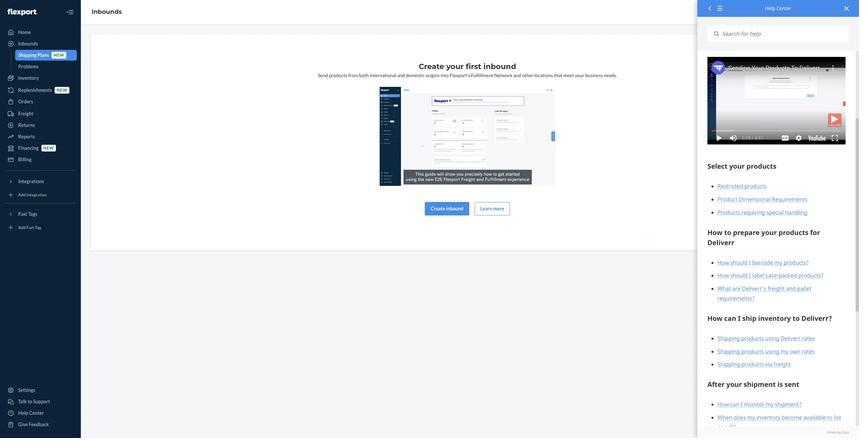 Task type: locate. For each thing, give the bounding box(es) containing it.
center down talk to support
[[29, 410, 44, 416]]

talk to support
[[18, 399, 50, 405]]

0 vertical spatial inbound
[[484, 62, 516, 71]]

add fast tag
[[18, 225, 41, 230]]

help center
[[765, 5, 791, 11], [18, 410, 44, 416]]

close navigation image
[[66, 8, 74, 16]]

fast left "tag"
[[26, 225, 34, 230]]

1 horizontal spatial your
[[575, 72, 584, 78]]

plans
[[37, 52, 49, 58]]

reports
[[18, 134, 35, 139]]

1 vertical spatial inbounds link
[[4, 38, 77, 49]]

replenishments
[[18, 87, 52, 93]]

inbounds
[[92, 8, 122, 16], [18, 41, 38, 46]]

1 horizontal spatial inbound
[[484, 62, 516, 71]]

inbound
[[484, 62, 516, 71], [446, 206, 463, 211]]

more
[[493, 206, 504, 211]]

create inside button
[[431, 206, 445, 211]]

1 and from the left
[[397, 72, 405, 78]]

inbound inside button
[[446, 206, 463, 211]]

2 add from the top
[[18, 225, 26, 230]]

add integration
[[18, 193, 47, 198]]

returns
[[18, 122, 35, 128]]

give
[[18, 422, 28, 428]]

1 horizontal spatial inbounds link
[[92, 8, 122, 16]]

your up flexport's at the right
[[446, 62, 464, 71]]

new up the orders link
[[57, 88, 67, 93]]

settings link
[[4, 385, 77, 396]]

and
[[397, 72, 405, 78], [514, 72, 521, 78]]

add for add integration
[[18, 193, 26, 198]]

0 vertical spatial fast
[[18, 211, 27, 217]]

locations
[[534, 72, 553, 78]]

1 vertical spatial add
[[18, 225, 26, 230]]

0 vertical spatial inbounds link
[[92, 8, 122, 16]]

fast left tags
[[18, 211, 27, 217]]

center up "search" search field
[[777, 5, 791, 11]]

origins
[[426, 72, 440, 78]]

1 vertical spatial inbounds
[[18, 41, 38, 46]]

1 vertical spatial fast
[[26, 225, 34, 230]]

help
[[765, 5, 775, 11], [18, 410, 28, 416]]

1 vertical spatial create
[[431, 206, 445, 211]]

0 vertical spatial new
[[54, 53, 64, 58]]

Search search field
[[719, 25, 849, 42]]

new right plans at the left top of the page
[[54, 53, 64, 58]]

1 horizontal spatial help center
[[765, 5, 791, 11]]

your right meet
[[575, 72, 584, 78]]

add left integration
[[18, 193, 26, 198]]

new down reports link
[[43, 146, 54, 151]]

domestic
[[406, 72, 425, 78]]

1 add from the top
[[18, 193, 26, 198]]

1 horizontal spatial inbounds
[[92, 8, 122, 16]]

problems link
[[15, 61, 77, 72]]

1 vertical spatial help center
[[18, 410, 44, 416]]

financing
[[18, 145, 39, 151]]

give feedback
[[18, 422, 49, 428]]

help center up "search" search field
[[765, 5, 791, 11]]

center
[[777, 5, 791, 11], [29, 410, 44, 416]]

1 vertical spatial center
[[29, 410, 44, 416]]

inbound left "learn" at the right
[[446, 206, 463, 211]]

0 vertical spatial inbounds
[[92, 8, 122, 16]]

home link
[[4, 27, 77, 38]]

fast tags button
[[4, 209, 77, 220]]

new
[[54, 53, 64, 58], [57, 88, 67, 93], [43, 146, 54, 151]]

products
[[329, 72, 347, 78]]

fulfillment
[[471, 72, 493, 78]]

1 vertical spatial inbound
[[446, 206, 463, 211]]

0 horizontal spatial inbound
[[446, 206, 463, 211]]

help up give
[[18, 410, 28, 416]]

help up "search" search field
[[765, 5, 775, 11]]

billing
[[18, 157, 32, 162]]

add down 'fast tags'
[[18, 225, 26, 230]]

shipping
[[18, 52, 37, 58]]

feedback
[[29, 422, 49, 428]]

add
[[18, 193, 26, 198], [18, 225, 26, 230]]

needs.
[[604, 72, 617, 78]]

0 horizontal spatial and
[[397, 72, 405, 78]]

elevio by dixa
[[827, 430, 849, 435]]

0 horizontal spatial inbounds
[[18, 41, 38, 46]]

tag
[[35, 225, 41, 230]]

1 vertical spatial help
[[18, 410, 28, 416]]

1 vertical spatial new
[[57, 88, 67, 93]]

integration
[[26, 193, 47, 198]]

add for add fast tag
[[18, 225, 26, 230]]

billing link
[[4, 154, 77, 165]]

2 vertical spatial new
[[43, 146, 54, 151]]

0 horizontal spatial your
[[446, 62, 464, 71]]

to
[[28, 399, 32, 405]]

create inside create your first inbound send products from both international and domestic origins into flexport's fulfillment network and other locations that meet your business needs.
[[419, 62, 444, 71]]

add integration link
[[4, 190, 77, 200]]

1 horizontal spatial center
[[777, 5, 791, 11]]

0 vertical spatial help
[[765, 5, 775, 11]]

inbounds link
[[92, 8, 122, 16], [4, 38, 77, 49]]

1 vertical spatial your
[[575, 72, 584, 78]]

and left other
[[514, 72, 521, 78]]

orders
[[18, 99, 33, 104]]

help center down to
[[18, 410, 44, 416]]

elevio
[[827, 430, 837, 435]]

freight link
[[4, 108, 77, 119]]

orders link
[[4, 96, 77, 107]]

that
[[554, 72, 563, 78]]

and left domestic
[[397, 72, 405, 78]]

fast
[[18, 211, 27, 217], [26, 225, 34, 230]]

inventory
[[18, 75, 39, 81]]

create inbound
[[431, 206, 463, 211]]

0 vertical spatial add
[[18, 193, 26, 198]]

create
[[419, 62, 444, 71], [431, 206, 445, 211]]

1 horizontal spatial and
[[514, 72, 521, 78]]

create for inbound
[[431, 206, 445, 211]]

0 horizontal spatial center
[[29, 410, 44, 416]]

inbound up network
[[484, 62, 516, 71]]

new for shipping plans
[[54, 53, 64, 58]]

0 vertical spatial create
[[419, 62, 444, 71]]

dixa
[[842, 430, 849, 435]]

0 vertical spatial center
[[777, 5, 791, 11]]

0 vertical spatial help center
[[765, 5, 791, 11]]

by
[[837, 430, 841, 435]]

talk
[[18, 399, 27, 405]]

create inbound button
[[425, 202, 469, 216]]

settings
[[18, 387, 35, 393]]

into
[[441, 72, 449, 78]]

inbound inside create your first inbound send products from both international and domestic origins into flexport's fulfillment network and other locations that meet your business needs.
[[484, 62, 516, 71]]

your
[[446, 62, 464, 71], [575, 72, 584, 78]]

give feedback button
[[4, 419, 77, 430]]

0 vertical spatial your
[[446, 62, 464, 71]]



Task type: describe. For each thing, give the bounding box(es) containing it.
meet
[[563, 72, 574, 78]]

flexport logo image
[[7, 9, 38, 15]]

other
[[522, 72, 533, 78]]

send
[[318, 72, 328, 78]]

problems
[[18, 64, 38, 69]]

help center link
[[4, 408, 77, 419]]

reports link
[[4, 131, 77, 142]]

talk to support button
[[4, 397, 77, 407]]

freight
[[18, 111, 33, 117]]

2 and from the left
[[514, 72, 521, 78]]

learn more button
[[475, 202, 510, 216]]

fast inside dropdown button
[[18, 211, 27, 217]]

create your first inbound send products from both international and domestic origins into flexport's fulfillment network and other locations that meet your business needs.
[[318, 62, 617, 78]]

learn
[[480, 206, 492, 211]]

learn more
[[480, 206, 504, 211]]

home
[[18, 29, 31, 35]]

international
[[370, 72, 396, 78]]

inventory link
[[4, 73, 77, 84]]

fast tags
[[18, 211, 37, 217]]

1 horizontal spatial help
[[765, 5, 775, 11]]

0 horizontal spatial inbounds link
[[4, 38, 77, 49]]

integrations button
[[4, 176, 77, 187]]

tags
[[28, 211, 37, 217]]

new for replenishments
[[57, 88, 67, 93]]

elevio by dixa link
[[708, 430, 849, 435]]

returns link
[[4, 120, 77, 131]]

from
[[348, 72, 358, 78]]

add fast tag link
[[4, 222, 77, 233]]

flexport's
[[450, 72, 470, 78]]

create for your
[[419, 62, 444, 71]]

integrations
[[18, 179, 44, 184]]

shipping plans
[[18, 52, 49, 58]]

business
[[585, 72, 603, 78]]

first
[[466, 62, 481, 71]]

support
[[33, 399, 50, 405]]

both
[[359, 72, 369, 78]]

video element
[[380, 87, 555, 186]]

network
[[494, 72, 513, 78]]

0 horizontal spatial help
[[18, 410, 28, 416]]

new for financing
[[43, 146, 54, 151]]

0 horizontal spatial help center
[[18, 410, 44, 416]]



Task type: vqa. For each thing, say whether or not it's contained in the screenshot.
ADD INTEGRATION link
yes



